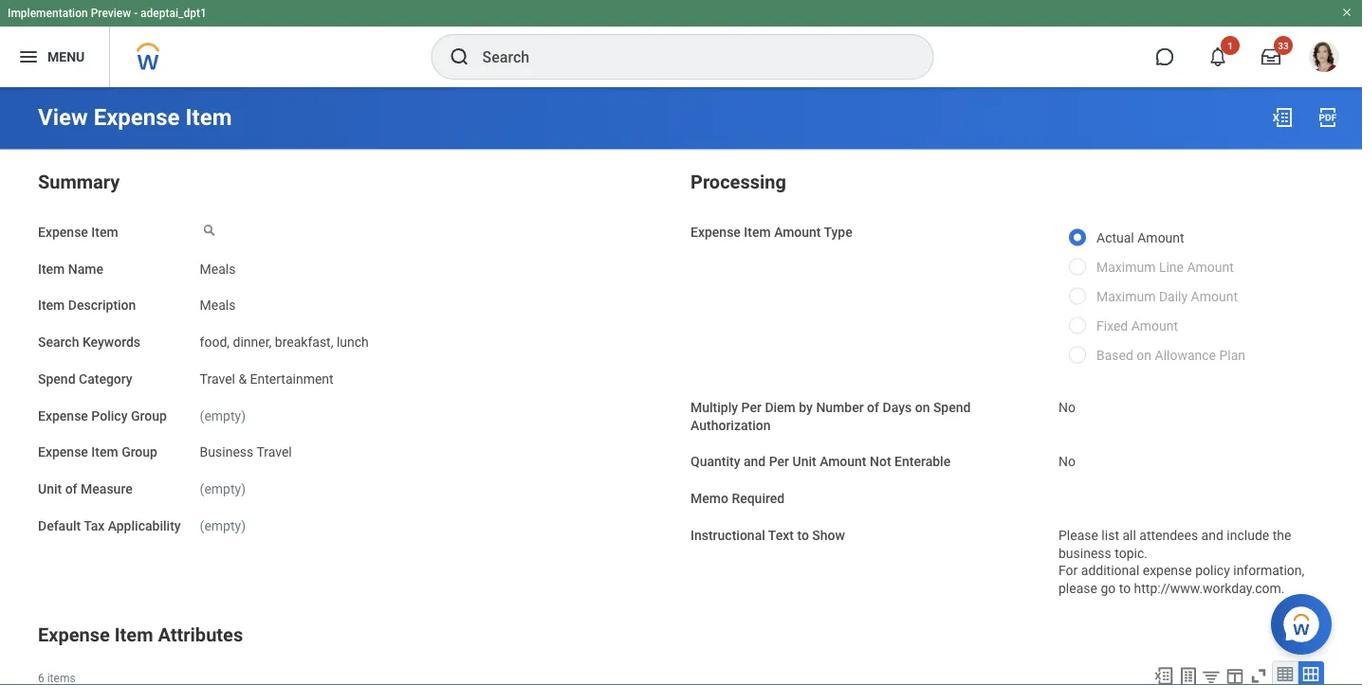 Task type: locate. For each thing, give the bounding box(es) containing it.
search keywords
[[38, 335, 141, 350]]

travel & entertainment element
[[200, 368, 334, 387]]

line
[[1159, 260, 1184, 276]]

no up quantity and per unit amount not enterable element
[[1059, 400, 1076, 416]]

export to excel image for view expense item
[[1271, 106, 1294, 129]]

0 horizontal spatial per
[[742, 400, 762, 416]]

amount right daily
[[1191, 289, 1238, 305]]

on right days
[[915, 400, 930, 416]]

1 no from the top
[[1059, 400, 1076, 416]]

breakfast,
[[275, 335, 333, 350]]

to
[[797, 528, 809, 544], [1119, 581, 1131, 597]]

group right "policy"
[[131, 408, 167, 424]]

processing button
[[691, 171, 786, 194]]

per up required
[[769, 454, 789, 470]]

keywords
[[82, 335, 141, 350]]

1 vertical spatial on
[[915, 400, 930, 416]]

instructional text to show
[[691, 528, 845, 544]]

unit inside processing group
[[793, 454, 817, 470]]

and up required
[[744, 454, 766, 470]]

2 (empty) from the top
[[200, 482, 246, 497]]

expense item group
[[38, 445, 157, 461]]

0 vertical spatial on
[[1137, 348, 1152, 364]]

business travel element
[[200, 441, 292, 461]]

please list all attendees and include the business topic.
[[1059, 528, 1295, 561]]

toolbar
[[1145, 662, 1325, 686]]

0 vertical spatial meals
[[200, 261, 236, 277]]

0 vertical spatial (empty)
[[200, 408, 246, 424]]

1 horizontal spatial spend
[[934, 400, 971, 416]]

1 vertical spatial group
[[122, 445, 157, 461]]

1 horizontal spatial of
[[867, 400, 880, 416]]

export to excel image left the view printable version (pdf) image
[[1271, 106, 1294, 129]]

export to worksheets image
[[1177, 667, 1200, 686]]

no
[[1059, 400, 1076, 416], [1059, 454, 1076, 470]]

and
[[744, 454, 766, 470], [1202, 528, 1224, 544]]

travel
[[200, 371, 235, 387], [257, 445, 292, 461]]

0 vertical spatial per
[[742, 400, 762, 416]]

item
[[186, 104, 232, 131], [91, 224, 118, 240], [744, 224, 771, 240], [38, 261, 65, 277], [38, 298, 65, 314], [91, 445, 118, 461], [115, 625, 153, 647]]

to right go
[[1119, 581, 1131, 597]]

show
[[813, 528, 845, 544]]

1 horizontal spatial and
[[1202, 528, 1224, 544]]

0 vertical spatial maximum
[[1097, 260, 1156, 276]]

0 horizontal spatial on
[[915, 400, 930, 416]]

1 horizontal spatial to
[[1119, 581, 1131, 597]]

select to filter grid data image
[[1201, 668, 1222, 686]]

&
[[239, 371, 247, 387]]

memo
[[691, 491, 729, 507]]

for additional expense policy information, please go to
[[1059, 564, 1308, 597]]

1 vertical spatial export to excel image
[[1154, 667, 1175, 686]]

0 vertical spatial of
[[867, 400, 880, 416]]

6
[[38, 672, 44, 686]]

on right based
[[1137, 348, 1152, 364]]

meals up food,
[[200, 298, 236, 314]]

item inside processing group
[[744, 224, 771, 240]]

toolbar inside expense item attributes group
[[1145, 662, 1325, 686]]

per inside multiply per diem by number of days on spend authorization
[[742, 400, 762, 416]]

unit up the default
[[38, 482, 62, 497]]

1 vertical spatial unit
[[38, 482, 62, 497]]

on inside multiply per diem by number of days on spend authorization
[[915, 400, 930, 416]]

unit down multiply per diem by number of days on spend authorization
[[793, 454, 817, 470]]

expense item attributes group
[[38, 621, 1325, 686]]

enterable
[[895, 454, 951, 470]]

expense for expense item
[[38, 224, 88, 240]]

travel right business
[[257, 445, 292, 461]]

amount
[[774, 224, 821, 240], [1138, 231, 1185, 246], [1187, 260, 1234, 276], [1191, 289, 1238, 305], [1132, 319, 1179, 334], [820, 454, 867, 470]]

0 vertical spatial group
[[131, 408, 167, 424]]

items
[[47, 672, 76, 686]]

maximum line amount
[[1097, 260, 1234, 276]]

inbox large image
[[1262, 47, 1281, 66]]

1 vertical spatial and
[[1202, 528, 1224, 544]]

meals for item name
[[200, 261, 236, 277]]

maximum down "actual"
[[1097, 260, 1156, 276]]

maximum daily amount
[[1097, 289, 1238, 305]]

0 horizontal spatial unit
[[38, 482, 62, 497]]

expense item
[[38, 224, 118, 240]]

1 horizontal spatial export to excel image
[[1271, 106, 1294, 129]]

multiply
[[691, 400, 738, 416]]

of left days
[[867, 400, 880, 416]]

processing
[[691, 171, 786, 194]]

1 vertical spatial to
[[1119, 581, 1131, 597]]

please
[[1059, 528, 1099, 544]]

of inside multiply per diem by number of days on spend authorization
[[867, 400, 880, 416]]

0 horizontal spatial and
[[744, 454, 766, 470]]

0 horizontal spatial spend
[[38, 371, 75, 387]]

meals
[[200, 261, 236, 277], [200, 298, 236, 314]]

2 maximum from the top
[[1097, 289, 1156, 305]]

expense inside group
[[38, 625, 110, 647]]

of left measure
[[65, 482, 77, 497]]

1 vertical spatial spend
[[934, 400, 971, 416]]

preview
[[91, 7, 131, 20]]

3 (empty) from the top
[[200, 519, 246, 534]]

close environment banner image
[[1342, 7, 1353, 18]]

include
[[1227, 528, 1270, 544]]

expense down processing button
[[691, 224, 741, 240]]

1 vertical spatial no
[[1059, 454, 1076, 470]]

group down "policy"
[[122, 445, 157, 461]]

(empty) for group
[[200, 408, 246, 424]]

unit
[[793, 454, 817, 470], [38, 482, 62, 497]]

0 vertical spatial spend
[[38, 371, 75, 387]]

expense up unit of measure
[[38, 445, 88, 461]]

go
[[1101, 581, 1116, 597]]

no for quantity and per unit amount not enterable
[[1059, 454, 1076, 470]]

no down multiply per diem by number of days on spend authorization element
[[1059, 454, 1076, 470]]

based
[[1097, 348, 1134, 364]]

amount down 'maximum daily amount'
[[1132, 319, 1179, 334]]

quantity
[[691, 454, 741, 470]]

2 vertical spatial (empty)
[[200, 519, 246, 534]]

1 vertical spatial per
[[769, 454, 789, 470]]

expense inside processing group
[[691, 224, 741, 240]]

2 meals from the top
[[200, 298, 236, 314]]

spend
[[38, 371, 75, 387], [934, 400, 971, 416]]

expand table image
[[1302, 666, 1321, 685]]

processing group
[[691, 167, 1325, 598]]

expense down spend category
[[38, 408, 88, 424]]

group for expense item group
[[122, 445, 157, 461]]

food,
[[200, 335, 230, 350]]

expense item amount type
[[691, 224, 853, 240]]

0 horizontal spatial travel
[[200, 371, 235, 387]]

on
[[1137, 348, 1152, 364], [915, 400, 930, 416]]

1 (empty) from the top
[[200, 408, 246, 424]]

expense for expense policy group
[[38, 408, 88, 424]]

multiply per diem by number of days on spend authorization element
[[1059, 389, 1076, 417]]

0 vertical spatial to
[[797, 528, 809, 544]]

implementation
[[8, 7, 88, 20]]

travel left "&"
[[200, 371, 235, 387]]

(empty)
[[200, 408, 246, 424], [200, 482, 246, 497], [200, 519, 246, 534]]

0 horizontal spatial of
[[65, 482, 77, 497]]

per up authorization
[[742, 400, 762, 416]]

maximum up fixed amount
[[1097, 289, 1156, 305]]

category
[[79, 371, 133, 387]]

dinner,
[[233, 335, 272, 350]]

0 vertical spatial no
[[1059, 400, 1076, 416]]

1 vertical spatial maximum
[[1097, 289, 1156, 305]]

1 vertical spatial travel
[[257, 445, 292, 461]]

summary
[[38, 171, 120, 194]]

quantity and per unit amount not enterable element
[[1059, 443, 1076, 471]]

2 no from the top
[[1059, 454, 1076, 470]]

amount left not
[[820, 454, 867, 470]]

1 horizontal spatial on
[[1137, 348, 1152, 364]]

not
[[870, 454, 891, 470]]

authorization
[[691, 418, 771, 433]]

1 maximum from the top
[[1097, 260, 1156, 276]]

33
[[1278, 40, 1289, 51]]

group
[[131, 408, 167, 424], [122, 445, 157, 461]]

summary button
[[38, 171, 120, 194]]

expense up items
[[38, 625, 110, 647]]

0 vertical spatial unit
[[793, 454, 817, 470]]

0 vertical spatial travel
[[200, 371, 235, 387]]

amount left 'type'
[[774, 224, 821, 240]]

spend right days
[[934, 400, 971, 416]]

1 meals from the top
[[200, 261, 236, 277]]

export to excel image
[[1271, 106, 1294, 129], [1154, 667, 1175, 686]]

0 vertical spatial export to excel image
[[1271, 106, 1294, 129]]

meals for item description
[[200, 298, 236, 314]]

1 vertical spatial meals
[[200, 298, 236, 314]]

spend down search
[[38, 371, 75, 387]]

0 horizontal spatial export to excel image
[[1154, 667, 1175, 686]]

to right text
[[797, 528, 809, 544]]

justify image
[[17, 46, 40, 68]]

search
[[38, 335, 79, 350]]

per
[[742, 400, 762, 416], [769, 454, 789, 470]]

plan
[[1220, 348, 1246, 364]]

expense
[[94, 104, 180, 131], [38, 224, 88, 240], [691, 224, 741, 240], [38, 408, 88, 424], [38, 445, 88, 461], [38, 625, 110, 647]]

unit inside summary group
[[38, 482, 62, 497]]

and up policy
[[1202, 528, 1224, 544]]

1 vertical spatial of
[[65, 482, 77, 497]]

expense for expense item amount type
[[691, 224, 741, 240]]

1 vertical spatial (empty)
[[200, 482, 246, 497]]

export to excel image left export to worksheets icon
[[1154, 667, 1175, 686]]

expense for expense item attributes
[[38, 625, 110, 647]]

name
[[68, 261, 103, 277]]

1 horizontal spatial unit
[[793, 454, 817, 470]]

expense up item name
[[38, 224, 88, 240]]

meals up item description element
[[200, 261, 236, 277]]

table image
[[1276, 666, 1295, 685]]

additional
[[1081, 564, 1140, 579]]



Task type: vqa. For each thing, say whether or not it's contained in the screenshot.


Task type: describe. For each thing, give the bounding box(es) containing it.
menu
[[47, 49, 85, 65]]

instructional
[[691, 528, 765, 544]]

expense item attributes button
[[38, 625, 243, 647]]

item name
[[38, 261, 103, 277]]

item name element
[[200, 250, 236, 278]]

quantity and per unit amount not enterable
[[691, 454, 951, 470]]

search keywords element
[[200, 323, 369, 352]]

notifications large image
[[1209, 47, 1228, 66]]

please
[[1059, 581, 1098, 597]]

item inside group
[[115, 625, 153, 647]]

expense
[[1143, 564, 1192, 579]]

implementation preview -   adeptai_dpt1
[[8, 7, 207, 20]]

view expense item
[[38, 104, 232, 131]]

days
[[883, 400, 912, 416]]

attributes
[[158, 625, 243, 647]]

food, dinner, breakfast, lunch
[[200, 335, 369, 350]]

based on allowance plan
[[1097, 348, 1246, 364]]

daily
[[1159, 289, 1188, 305]]

-
[[134, 7, 138, 20]]

of inside summary group
[[65, 482, 77, 497]]

maximum for maximum line amount
[[1097, 260, 1156, 276]]

list
[[1102, 528, 1120, 544]]

multiply per diem by number of days on spend authorization
[[691, 400, 971, 433]]

by
[[799, 400, 813, 416]]

group for expense policy group
[[131, 408, 167, 424]]

export to excel image for 6 items
[[1154, 667, 1175, 686]]

view expense item main content
[[0, 87, 1362, 686]]

1 horizontal spatial per
[[769, 454, 789, 470]]

1 horizontal spatial travel
[[257, 445, 292, 461]]

amount up maximum line amount
[[1138, 231, 1185, 246]]

6 items
[[38, 672, 76, 686]]

diem
[[765, 400, 796, 416]]

required
[[732, 491, 785, 507]]

and inside please list all attendees and include the business topic.
[[1202, 528, 1224, 544]]

text
[[768, 528, 794, 544]]

33 button
[[1251, 36, 1293, 78]]

allowance
[[1155, 348, 1216, 364]]

expense for expense item group
[[38, 445, 88, 461]]

Search Workday  search field
[[482, 36, 894, 78]]

no for multiply per diem by number of days on spend authorization
[[1059, 400, 1076, 416]]

search image
[[448, 46, 471, 68]]

fullscreen image
[[1249, 667, 1270, 686]]

summary group
[[38, 167, 672, 536]]

attendees
[[1140, 528, 1198, 544]]

applicability
[[108, 519, 181, 534]]

memo required
[[691, 491, 785, 507]]

unit of measure
[[38, 482, 133, 497]]

tax
[[84, 519, 105, 534]]

menu button
[[0, 27, 109, 87]]

(empty) for measure
[[200, 482, 246, 497]]

fixed
[[1097, 319, 1128, 334]]

business
[[1059, 546, 1112, 561]]

expense policy group
[[38, 408, 167, 424]]

expense item attributes
[[38, 625, 243, 647]]

spend inside multiply per diem by number of days on spend authorization
[[934, 400, 971, 416]]

spend category
[[38, 371, 133, 387]]

spend inside summary group
[[38, 371, 75, 387]]

http://www.workday.com.
[[1134, 581, 1285, 597]]

default
[[38, 519, 81, 534]]

business travel
[[200, 445, 292, 461]]

0 vertical spatial and
[[744, 454, 766, 470]]

actual
[[1097, 231, 1135, 246]]

expense right view
[[94, 104, 180, 131]]

for
[[1059, 564, 1078, 579]]

(empty) for applicability
[[200, 519, 246, 534]]

all
[[1123, 528, 1137, 544]]

description
[[68, 298, 136, 314]]

entertainment
[[250, 371, 334, 387]]

view printable version (pdf) image
[[1317, 106, 1340, 129]]

number
[[816, 400, 864, 416]]

1 button
[[1197, 36, 1240, 78]]

menu banner
[[0, 0, 1362, 87]]

topic.
[[1115, 546, 1148, 561]]

view
[[38, 104, 88, 131]]

item description element
[[200, 287, 236, 315]]

business
[[200, 445, 254, 461]]

policy
[[91, 408, 128, 424]]

actual amount
[[1097, 231, 1185, 246]]

default tax applicability
[[38, 519, 181, 534]]

fixed amount
[[1097, 319, 1179, 334]]

travel & entertainment
[[200, 371, 334, 387]]

policy
[[1196, 564, 1230, 579]]

0 horizontal spatial to
[[797, 528, 809, 544]]

measure
[[81, 482, 133, 497]]

amount right line
[[1187, 260, 1234, 276]]

type
[[824, 224, 853, 240]]

to inside for additional expense policy information, please go to
[[1119, 581, 1131, 597]]

profile logan mcneil image
[[1309, 42, 1340, 76]]

information,
[[1234, 564, 1305, 579]]

maximum for maximum daily amount
[[1097, 289, 1156, 305]]

adeptai_dpt1
[[141, 7, 207, 20]]

lunch
[[337, 335, 369, 350]]

click to view/edit grid preferences image
[[1225, 667, 1246, 686]]

1
[[1228, 40, 1233, 51]]

the
[[1273, 528, 1292, 544]]

item description
[[38, 298, 136, 314]]



